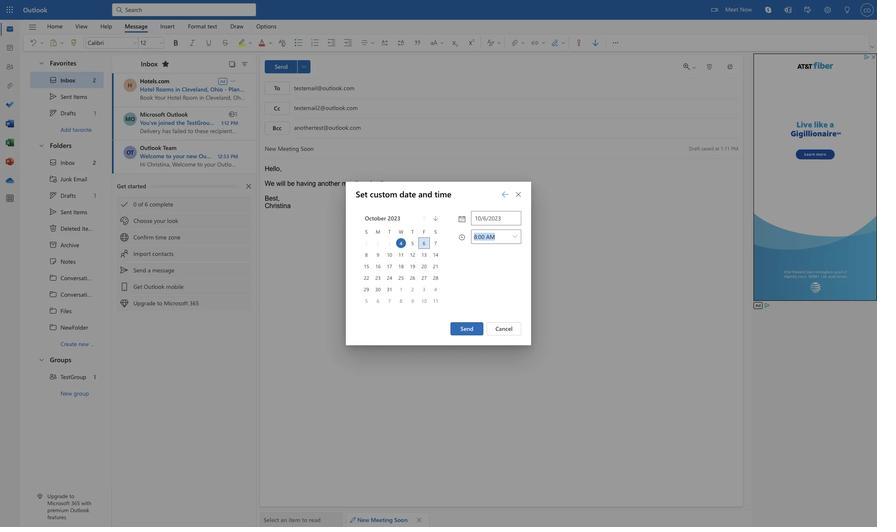 Task type: vqa. For each thing, say whether or not it's contained in the screenshot.


Task type: locate. For each thing, give the bounding box(es) containing it.
 button
[[238, 58, 251, 70]]


[[684, 63, 691, 70]]

 button down message button
[[132, 37, 138, 49]]

tree containing 
[[30, 154, 114, 352]]

1 vertical spatial 2023
[[356, 239, 368, 246]]

20 button
[[420, 261, 429, 271]]

outlook right premium in the left bottom of the page
[[70, 507, 89, 514]]

 for 
[[49, 290, 57, 298]]

2 vertical spatial items
[[82, 224, 96, 232]]

upgrade inside message list no conversations selected list box
[[134, 299, 156, 307]]

outlook up 'the'
[[167, 110, 188, 118]]

1 s from the left
[[365, 228, 368, 235]]

365 for upgrade to microsoft 365
[[190, 299, 199, 307]]

drafts inside the "favorites" tree
[[61, 109, 76, 117]]

you've joined the testgroup group
[[140, 119, 231, 127]]

to down "team"
[[166, 152, 172, 160]]

1  from the top
[[49, 109, 57, 117]]

tuesday element
[[384, 226, 396, 237]]

1 left 2 button
[[400, 286, 403, 293]]

0 vertical spatial october
[[365, 214, 386, 222]]

0 horizontal spatial 4
[[400, 240, 403, 246]]

2 down favorites tree item
[[93, 76, 96, 84]]

 up '' tree item
[[49, 208, 57, 216]]

2 sent from the top
[[61, 208, 72, 216]]

1 vertical spatial new
[[79, 340, 89, 348]]

deleted
[[61, 224, 80, 232]]

message
[[152, 266, 175, 274]]

 button
[[66, 36, 82, 49]]

16 button
[[373, 261, 383, 271]]

select an item to read
[[264, 516, 321, 524]]

 button
[[702, 60, 718, 73]]

0 vertical spatial 
[[49, 76, 57, 84]]

numbering image
[[311, 39, 328, 47]]

favorites tree
[[30, 52, 104, 138]]

 tree item
[[30, 270, 114, 286], [30, 286, 104, 303], [30, 303, 104, 319], [30, 319, 104, 335]]

 tree item down junk at the top of page
[[30, 187, 104, 204]]

t for tuesday element
[[389, 228, 391, 235]]

2023 inside selected date october 6, 2023
[[356, 239, 368, 246]]

10 button down 3 button
[[420, 296, 429, 306]]

get outlook mobile
[[134, 283, 184, 291]]

drafts down " junk email"
[[61, 191, 76, 199]]

23 button
[[373, 273, 383, 283]]

1  tree item from the top
[[30, 72, 104, 88]]

0 vertical spatial 11 button
[[396, 250, 406, 260]]

testgroup inside ' testgroup'
[[61, 373, 86, 381]]

8 button down 1 button
[[396, 296, 406, 306]]

to left read
[[302, 516, 308, 524]]

inbox inside tree
[[61, 158, 75, 166]]

10 down 3 button
[[422, 298, 427, 304]]

send inside 'button'
[[461, 325, 474, 333]]

set custom date and time dialog
[[0, 0, 878, 527]]

calendar image
[[6, 44, 14, 52]]

s right 6, on the left top of page
[[365, 228, 368, 235]]

Select a conversation checkbox
[[124, 146, 140, 159]]

pm for you've joined the testgroup group
[[231, 120, 238, 126]]

Select a conversation checkbox
[[124, 113, 140, 126]]

group inside message list no conversations selected list box
[[215, 119, 231, 127]]

1 horizontal spatial 7 button
[[431, 238, 441, 248]]

tab list containing home
[[41, 20, 283, 33]]

1 horizontal spatial 
[[516, 191, 522, 198]]

Message body, press Alt+F10 to exit text field
[[265, 165, 739, 280]]

pm for welcome to your new outlook.com account
[[231, 153, 238, 159]]

0 horizontal spatial 5
[[365, 298, 368, 304]]

0 vertical spatial date
[[400, 188, 416, 199]]

3  from the top
[[49, 307, 57, 315]]

1  from the top
[[49, 274, 57, 282]]

read
[[309, 516, 321, 524]]

options button
[[250, 20, 283, 33]]

1 horizontal spatial your
[[173, 152, 185, 160]]

5 for rightmost 5 button
[[412, 240, 414, 246]]

tree
[[30, 154, 114, 352]]

 for  conversation history
[[49, 274, 57, 282]]

saturday element
[[430, 226, 442, 237]]


[[49, 76, 57, 84], [49, 158, 57, 167]]

4 cell
[[396, 237, 407, 249]]

to for upgrade to microsoft 365 with premium outlook features
[[69, 493, 74, 500]]

8 button up 15 at the left
[[362, 250, 372, 260]]

1 vertical spatial 6
[[377, 298, 380, 304]]

4  from the top
[[49, 323, 57, 331]]

1 horizontal spatial testgroup
[[187, 119, 213, 127]]

1  tree item from the top
[[30, 105, 104, 121]]

11 button left 12
[[396, 250, 406, 260]]

30 button
[[373, 284, 383, 294]]

reading pane main content
[[257, 52, 752, 527]]

1 horizontal spatial upgrade
[[134, 299, 156, 307]]

 left  button at the top of page
[[159, 40, 164, 45]]

tab list inside set custom date and time application
[[41, 20, 283, 33]]


[[592, 39, 600, 47]]

0 horizontal spatial 8 button
[[362, 250, 372, 260]]

 inside button
[[707, 63, 713, 70]]

 sent items up add favorite tree item
[[49, 92, 87, 101]]

m
[[376, 228, 381, 235]]

message list section
[[112, 53, 312, 527]]

 down message button
[[133, 40, 138, 45]]

0 vertical spatial 2
[[93, 76, 96, 84]]

basic text group
[[86, 35, 483, 51]]

send inside message list no conversations selected list box
[[134, 266, 146, 274]]

1 vertical spatial 5
[[365, 298, 368, 304]]

s right the friday element
[[435, 228, 437, 235]]

 for "basic text" group
[[133, 40, 138, 45]]

11 button
[[396, 250, 406, 260], [431, 296, 441, 306]]

2  drafts from the top
[[49, 191, 76, 199]]

1 down  tree item
[[94, 191, 96, 199]]

365 inside message list no conversations selected list box
[[190, 299, 199, 307]]

 tree item up 'deleted' in the left of the page
[[30, 204, 104, 220]]

14
[[433, 251, 439, 258]]

 tree item
[[30, 253, 104, 270]]

inbox for 1st  tree item from the top
[[61, 76, 75, 84]]

 tree item down favorites
[[30, 72, 104, 88]]

an
[[281, 516, 287, 524]]

send button
[[451, 322, 484, 335]]

2  from the top
[[49, 290, 57, 298]]

 tree item up the add on the left of page
[[30, 105, 104, 121]]

 sent items for 1st  tree item from the bottom of the set custom date and time application
[[49, 208, 87, 216]]


[[162, 60, 170, 68]]

0 vertical spatial inbox
[[141, 59, 158, 68]]

18
[[399, 263, 404, 270]]

0 horizontal spatial 5 button
[[362, 296, 372, 306]]

insert
[[160, 22, 175, 30]]

2 s from the left
[[435, 228, 437, 235]]

 button inside the folders tree item
[[34, 138, 48, 153]]

we will be having another meeting shortly.
[[265, 180, 388, 187]]

1  inbox from the top
[[49, 76, 75, 84]]

2  from the top
[[49, 158, 57, 167]]

 for  deleted items
[[49, 224, 57, 232]]

0 horizontal spatial 
[[417, 517, 422, 523]]

view button
[[69, 20, 94, 33]]

time right 'and'
[[435, 188, 452, 199]]

 tree item up add favorite tree item
[[30, 88, 104, 105]]

0 vertical spatial sent
[[61, 93, 72, 100]]

1 vertical spatial 5 button
[[362, 296, 372, 306]]

 button for favorites
[[34, 55, 48, 70]]

3 button
[[420, 284, 429, 294]]

2 t from the left
[[412, 228, 414, 235]]

time inside message list no conversations selected list box
[[155, 233, 167, 241]]

5 button left 6 button
[[362, 296, 372, 306]]

get left started on the left top
[[117, 182, 126, 190]]

pm
[[231, 120, 238, 126], [732, 145, 739, 151], [231, 153, 238, 159]]

selected date october 6, 2023, today's date october 4, 2023 group
[[356, 207, 447, 316]]

to inside button
[[302, 516, 308, 524]]

0 vertical spatial  inbox
[[49, 76, 75, 84]]

bullets image
[[295, 39, 311, 47]]

 inside tree
[[49, 158, 57, 167]]

 tree item
[[30, 88, 104, 105], [30, 204, 104, 220]]

outlook
[[23, 5, 47, 14], [167, 110, 188, 118], [140, 144, 161, 152], [144, 283, 165, 291], [70, 507, 89, 514]]

get started
[[117, 182, 146, 190]]

 button for folders
[[34, 138, 48, 153]]

mail image
[[6, 25, 14, 33]]


[[229, 61, 236, 68]]

1 vertical spatial 365
[[71, 500, 80, 507]]

book
[[267, 85, 280, 93]]


[[120, 233, 129, 242]]

 for 
[[49, 191, 57, 199]]

0 vertical spatial group
[[215, 119, 231, 127]]

0 vertical spatial 5
[[412, 240, 414, 246]]

pm right "1:11"
[[732, 145, 739, 151]]

create new folder tree item
[[30, 335, 106, 352]]

1 vertical spatial 4
[[435, 286, 437, 293]]

1 t from the left
[[389, 228, 391, 235]]

0 horizontal spatial testgroup
[[61, 373, 86, 381]]

2 right 1 button
[[412, 286, 414, 293]]

0 vertical spatial 365
[[190, 299, 199, 307]]

1 horizontal spatial 6
[[377, 298, 380, 304]]

 tree item up  newfolder
[[30, 303, 104, 319]]

new down  tree item
[[61, 389, 72, 397]]

drafts
[[61, 109, 76, 117], [61, 191, 76, 199]]

0 vertical spatial 
[[49, 109, 57, 117]]

2 button
[[408, 284, 418, 294]]

 drafts up the add on the left of page
[[49, 109, 76, 117]]

 inbox up junk at the top of page
[[49, 158, 75, 167]]

1  drafts from the top
[[49, 109, 76, 117]]

t right wednesday element
[[412, 228, 414, 235]]

1 vertical spatial drafts
[[61, 191, 76, 199]]

date left 'and'
[[400, 188, 416, 199]]

0 vertical spatial 8
[[365, 251, 368, 258]]

to button
[[265, 82, 290, 95]]

inbox down favorites tree item
[[61, 76, 75, 84]]

microsoft up features
[[47, 500, 70, 507]]

new group
[[61, 389, 89, 397]]

1 vertical spatial 
[[49, 158, 57, 167]]

wednesday element
[[396, 226, 407, 237]]

 down favorites
[[49, 92, 57, 101]]

19 button
[[408, 261, 418, 271]]

1 vertical spatial upgrade
[[47, 493, 68, 500]]

and
[[419, 188, 433, 199]]

11 left 12
[[399, 251, 404, 258]]

send a message
[[134, 266, 175, 274]]

1 inside button
[[400, 286, 403, 293]]

 sent items inside the "favorites" tree
[[49, 92, 87, 101]]

group down ' testgroup'
[[74, 389, 89, 397]]

 down 
[[49, 274, 57, 282]]

to down get outlook mobile
[[157, 299, 163, 307]]

 inside the "favorites" tree
[[49, 92, 57, 101]]

 down 
[[49, 191, 57, 199]]

1 horizontal spatial 2023
[[388, 214, 401, 222]]

people image
[[6, 63, 14, 71]]

9 button down 2 button
[[408, 296, 418, 306]]

20
[[422, 263, 427, 270]]

0 horizontal spatial time
[[155, 233, 167, 241]]

microsoft up you've
[[140, 110, 165, 118]]

 for the folders tree item
[[38, 142, 45, 149]]

microsoft inside upgrade to microsoft 365 with premium outlook features
[[47, 500, 70, 507]]

view
[[75, 22, 88, 30]]

0 vertical spatial items
[[73, 93, 87, 100]]

get for get started
[[117, 182, 126, 190]]


[[381, 39, 389, 47]]

message list no conversations selected list box
[[112, 73, 312, 527]]

new inside tree item
[[79, 340, 89, 348]]

date inside selected date october 6, 2023
[[356, 215, 367, 223]]

 inside favorites tree item
[[38, 60, 45, 66]]

to do image
[[6, 101, 14, 109]]

items up  deleted items
[[73, 208, 87, 216]]

microsoft for upgrade to microsoft 365 with premium outlook features
[[47, 500, 70, 507]]

0 vertical spatial  sent items
[[49, 92, 87, 101]]

testgroup
[[187, 119, 213, 127], [61, 373, 86, 381]]

cell
[[419, 237, 430, 249]]

15 button
[[362, 261, 372, 271]]

0 vertical spatial testgroup
[[187, 119, 213, 127]]

1 horizontal spatial 365
[[190, 299, 199, 307]]

upgrade
[[134, 299, 156, 307], [47, 493, 68, 500]]

to inside upgrade to microsoft 365 with premium outlook features
[[69, 493, 74, 500]]

powerpoint image
[[6, 158, 14, 166]]

get right 
[[134, 283, 142, 291]]

11 down 28
[[433, 298, 439, 304]]

0 vertical spatial pm
[[231, 120, 238, 126]]

0 vertical spatial 
[[707, 63, 713, 70]]

decrease indent image
[[328, 39, 344, 47]]

send left cancel
[[461, 325, 474, 333]]

1 vertical spatial october
[[356, 223, 376, 231]]

4  tree item from the top
[[30, 319, 104, 335]]

upgrade for upgrade to microsoft 365
[[134, 299, 156, 307]]

6 inside message list no conversations selected list box
[[145, 200, 148, 208]]

more apps image
[[6, 195, 14, 203]]

1 vertical spatial  drafts
[[49, 191, 76, 199]]

 
[[684, 63, 697, 70]]


[[434, 216, 439, 221]]

 up 
[[49, 224, 57, 232]]

 inside the "favorites" tree
[[49, 76, 57, 84]]

october inside button
[[365, 214, 386, 222]]

 tree item up junk at the top of page
[[30, 154, 104, 171]]

1  from the top
[[49, 92, 57, 101]]

2 vertical spatial pm
[[231, 153, 238, 159]]

Bcc text field
[[294, 124, 739, 133]]

drafts for 
[[61, 109, 76, 117]]

ad up the hotel rooms in cleveland, ohio - plans change. book cancellable
[[220, 78, 225, 84]]

your left look
[[154, 217, 166, 225]]

7 for 7 button to the top
[[435, 240, 437, 246]]

0 vertical spatial 7
[[435, 240, 437, 246]]

 tree item down the notes
[[30, 270, 114, 286]]

2  from the top
[[49, 208, 57, 216]]

to for upgrade to microsoft 365
[[157, 299, 163, 307]]

0 horizontal spatial 7
[[389, 298, 391, 304]]

0 horizontal spatial 365
[[71, 500, 80, 507]]

1 horizontal spatial 11 button
[[431, 296, 441, 306]]

upgrade inside upgrade to microsoft 365 with premium outlook features
[[47, 493, 68, 500]]

the
[[177, 119, 185, 127]]

in
[[176, 85, 180, 93]]

files
[[61, 307, 72, 315]]


[[575, 39, 584, 47]]

your down "team"
[[173, 152, 185, 160]]

2  sent items from the top
[[49, 208, 87, 216]]

1 vertical spatial 9
[[412, 298, 414, 304]]

create new folder
[[61, 340, 106, 348]]

0 horizontal spatial ad
[[220, 78, 225, 84]]

1 vertical spatial inbox
[[61, 76, 75, 84]]

excel image
[[6, 139, 14, 147]]

27
[[422, 274, 427, 281]]

 button
[[722, 60, 739, 73]]

hotel
[[140, 85, 154, 93]]

 drafts inside tree
[[49, 191, 76, 199]]

1 vertical spatial microsoft
[[164, 299, 188, 307]]

sent up '' tree item
[[61, 208, 72, 216]]

 inside the folders tree item
[[38, 142, 45, 149]]

0 vertical spatial  button
[[512, 188, 525, 201]]

ad left the set your advertising preferences 'image'
[[756, 303, 761, 308]]

 inside tree item
[[49, 224, 57, 232]]

11 button down 28
[[431, 296, 441, 306]]

Select a date text field
[[472, 211, 521, 225]]

0 vertical spatial get
[[117, 182, 126, 190]]

2  from the top
[[49, 191, 57, 199]]

1 right ' testgroup'
[[94, 373, 96, 381]]

13 button
[[420, 250, 429, 260]]

sent inside the "favorites" tree
[[61, 93, 72, 100]]

 up add favorite tree item
[[49, 109, 57, 117]]

1 sent from the top
[[61, 93, 72, 100]]

pm right 12:53
[[231, 153, 238, 159]]

sent up the add on the left of page
[[61, 93, 72, 100]]

2  inbox from the top
[[49, 158, 75, 167]]

hotels.com image
[[123, 79, 137, 92]]

30
[[376, 286, 381, 293]]

2  tree item from the top
[[30, 204, 104, 220]]

meet
[[726, 5, 739, 13]]

groups tree item
[[30, 352, 104, 368]]

 button
[[132, 37, 138, 49], [158, 37, 164, 49], [34, 55, 48, 70], [34, 138, 48, 153], [34, 352, 48, 367]]

2 drafts from the top
[[61, 191, 76, 199]]

send for send
[[461, 325, 474, 333]]

0 horizontal spatial get
[[117, 182, 126, 190]]


[[205, 39, 213, 47]]

 button
[[511, 230, 520, 243]]

 tree item
[[30, 171, 104, 187]]

 sent items
[[49, 92, 87, 101], [49, 208, 87, 216]]

new
[[187, 152, 197, 160], [79, 340, 89, 348]]

testgroup right 'the'
[[187, 119, 213, 127]]

1 horizontal spatial get
[[134, 283, 142, 291]]

7 down saturday element
[[435, 240, 437, 246]]

15
[[364, 263, 369, 270]]

4 button right 3
[[431, 284, 441, 294]]

2 vertical spatial 2
[[412, 286, 414, 293]]

 button
[[274, 36, 291, 49]]

outlook team image
[[124, 146, 137, 159]]

 up 
[[49, 158, 57, 167]]

1 horizontal spatial date
[[400, 188, 416, 199]]

inbox inside the "favorites" tree
[[61, 76, 75, 84]]

0 vertical spatial 9 button
[[373, 250, 383, 260]]

4 button down wednesday element
[[396, 238, 406, 248]]

groups
[[50, 355, 71, 364]]

favorites
[[50, 59, 76, 67]]

1 vertical spatial  tree item
[[30, 154, 104, 171]]

10 up "17" in the left of the page
[[387, 251, 393, 258]]

9 button up 16 button
[[373, 250, 383, 260]]

1 horizontal spatial 11
[[433, 298, 439, 304]]

outlook banner
[[0, 0, 878, 20]]

 drafts inside the "favorites" tree
[[49, 109, 76, 117]]

1 vertical spatial 11 button
[[431, 296, 441, 306]]

9 up 16 button
[[377, 251, 380, 258]]

 tree item
[[30, 237, 104, 253]]

superscript image
[[467, 39, 483, 47]]

october inside selected date october 6, 2023
[[356, 223, 376, 231]]

upgrade up premium in the left bottom of the page
[[47, 493, 68, 500]]

1 horizontal spatial new
[[187, 152, 197, 160]]

cc
[[274, 104, 281, 112]]

1 horizontal spatial 5
[[412, 240, 414, 246]]

pm down  at top
[[231, 120, 238, 126]]

items up favorite
[[73, 93, 87, 100]]

2 up  tree item
[[93, 158, 96, 166]]

4 down 'w'
[[400, 240, 403, 246]]

365 inside upgrade to microsoft 365 with premium outlook features
[[71, 500, 80, 507]]

inbox heading
[[130, 55, 172, 73]]

0 vertical spatial new
[[61, 389, 72, 397]]

 right soon
[[417, 517, 422, 523]]

4 button
[[396, 238, 406, 248], [431, 284, 441, 294]]

2023
[[388, 214, 401, 222], [356, 239, 368, 246]]

 button right soon
[[414, 514, 425, 526]]

0 vertical spatial your
[[173, 152, 185, 160]]

 down  files
[[49, 323, 57, 331]]

new left the folder
[[79, 340, 89, 348]]

custom
[[370, 188, 398, 199]]

1 vertical spatial 
[[49, 191, 57, 199]]

0 vertical spatial send
[[134, 266, 146, 274]]

 down favorites
[[49, 76, 57, 84]]

7
[[435, 240, 437, 246], [389, 298, 391, 304]]

t right monday element
[[389, 228, 391, 235]]

 right the  
[[707, 63, 713, 70]]

1 vertical spatial 
[[49, 224, 57, 232]]

2023 inside october 2023 button
[[388, 214, 401, 222]]

0 vertical spatial 
[[516, 191, 522, 198]]

 button inside groups tree item
[[34, 352, 48, 367]]

 left favorites
[[38, 60, 45, 66]]

17 button
[[385, 261, 395, 271]]

1 vertical spatial new
[[358, 516, 370, 524]]

inbox up " junk email"
[[61, 158, 75, 166]]

tags group
[[571, 35, 604, 49]]

0 vertical spatial 10
[[387, 251, 393, 258]]

f
[[423, 228, 426, 235]]

1 vertical spatial 
[[49, 208, 57, 216]]

0 vertical spatial 9
[[377, 251, 380, 258]]

1 horizontal spatial s
[[435, 228, 437, 235]]

premium features image
[[37, 494, 43, 500]]

tab list
[[41, 20, 283, 33]]

 button for groups
[[34, 352, 48, 367]]

 button inside favorites tree item
[[34, 55, 48, 70]]

 up  files
[[49, 290, 57, 298]]

 tree item
[[30, 105, 104, 121], [30, 187, 104, 204]]

0 vertical spatial upgrade
[[134, 299, 156, 307]]

1 vertical spatial  tree item
[[30, 187, 104, 204]]

 inside the  
[[692, 65, 697, 70]]

 inside set custom date and time document
[[516, 191, 522, 198]]


[[120, 217, 129, 225]]

 for 
[[49, 109, 57, 117]]

 for groups tree item
[[38, 356, 45, 363]]

2  tree item from the top
[[30, 187, 104, 204]]

t
[[389, 228, 391, 235], [412, 228, 414, 235]]

 sent items inside tree
[[49, 208, 87, 216]]

send left a
[[134, 266, 146, 274]]

1 horizontal spatial 9 button
[[408, 296, 418, 306]]

1 vertical spatial testgroup
[[61, 373, 86, 381]]

1  sent items from the top
[[49, 92, 87, 101]]

drafts up add favorite tree item
[[61, 109, 76, 117]]

subscript image
[[450, 39, 467, 47]]

 inside groups tree item
[[38, 356, 45, 363]]

0 vertical spatial  drafts
[[49, 109, 76, 117]]

 left folders
[[38, 142, 45, 149]]

drafts inside tree
[[61, 191, 76, 199]]

 left files on the bottom of page
[[49, 307, 57, 315]]

21
[[433, 263, 439, 270]]

 tree item down files on the bottom of page
[[30, 319, 104, 335]]

2 inside the "favorites" tree
[[93, 76, 96, 84]]

choose
[[134, 217, 153, 225]]

cc button
[[265, 102, 290, 115]]

 left the groups
[[38, 356, 45, 363]]

8 up 15 at the left
[[365, 251, 368, 258]]

2023 down sunday element
[[356, 239, 368, 246]]

2  tree item from the top
[[30, 286, 104, 303]]

5 for bottommost 5 button
[[365, 298, 368, 304]]

10 button up "17" in the left of the page
[[385, 250, 395, 260]]

2 vertical spatial microsoft
[[47, 500, 70, 507]]

0 horizontal spatial upgrade
[[47, 493, 68, 500]]

1  from the top
[[49, 76, 57, 84]]

1 drafts from the top
[[61, 109, 76, 117]]

time
[[435, 188, 452, 199], [155, 233, 167, 241]]

1 horizontal spatial 4 button
[[431, 284, 441, 294]]

 inside the "favorites" tree
[[49, 109, 57, 117]]

1 vertical spatial 2
[[93, 158, 96, 166]]

3  tree item from the top
[[30, 303, 104, 319]]

 button right 
[[512, 188, 525, 201]]

 tree item
[[30, 72, 104, 88], [30, 154, 104, 171]]

time left zone
[[155, 233, 167, 241]]

5 left 6 button
[[365, 298, 368, 304]]



Task type: describe. For each thing, give the bounding box(es) containing it.
1:12
[[221, 120, 229, 126]]

include group
[[507, 35, 568, 51]]

favorite
[[73, 125, 92, 133]]

0 horizontal spatial 8
[[365, 251, 368, 258]]

 inbox inside the "favorites" tree
[[49, 76, 75, 84]]

soon
[[395, 516, 408, 524]]

 button
[[393, 36, 410, 49]]

shortly.
[[368, 180, 388, 187]]

meet now
[[726, 5, 753, 13]]

w
[[399, 228, 404, 235]]

1 vertical spatial 8
[[400, 298, 403, 304]]

outlook inside upgrade to microsoft 365 with premium outlook features
[[70, 507, 89, 514]]

left-rail-appbar navigation
[[2, 20, 18, 190]]

 files
[[49, 307, 72, 315]]

25 button
[[396, 273, 406, 283]]

1  tree item from the top
[[30, 88, 104, 105]]

set your advertising preferences image
[[765, 302, 771, 309]]

 tree item
[[30, 220, 104, 237]]

testemail@outlook.com
[[294, 84, 355, 92]]

drafts for 
[[61, 191, 76, 199]]

1 vertical spatial  button
[[414, 514, 425, 526]]

friday element
[[419, 226, 430, 237]]

ot
[[127, 148, 134, 156]]

 button
[[159, 57, 172, 70]]

12:53
[[218, 153, 229, 159]]

upgrade for upgrade to microsoft 365 with premium outlook features
[[47, 493, 68, 500]]

items inside  deleted items
[[82, 224, 96, 232]]

1 horizontal spatial 10 button
[[420, 296, 429, 306]]

meeting
[[371, 516, 393, 524]]

2 inside tree
[[93, 158, 96, 166]]

31 button
[[385, 284, 395, 294]]

1 vertical spatial items
[[73, 208, 87, 216]]

 notes
[[49, 257, 76, 265]]

 tree item for 
[[30, 187, 104, 204]]

0 vertical spatial microsoft
[[140, 110, 165, 118]]

0 horizontal spatial 7 button
[[385, 296, 395, 306]]

welcome
[[140, 152, 164, 160]]

 button
[[217, 36, 234, 49]]

outlook up welcome
[[140, 144, 161, 152]]

welcome to your new outlook.com account
[[140, 152, 255, 160]]

sent inside tree
[[61, 208, 72, 216]]

27 button
[[420, 273, 429, 283]]

now
[[741, 5, 753, 13]]

 button
[[377, 36, 393, 49]]


[[120, 299, 129, 307]]

s for saturday element
[[435, 228, 437, 235]]


[[414, 39, 422, 47]]

to
[[274, 84, 280, 92]]

0 horizontal spatial 10
[[387, 251, 393, 258]]

outlook inside banner
[[23, 5, 47, 14]]

cancel
[[496, 325, 513, 333]]

cancellable
[[282, 85, 312, 93]]

1 horizontal spatial 5 button
[[408, 238, 418, 248]]

word image
[[6, 120, 14, 128]]

12 button
[[408, 250, 418, 260]]

12:53 pm
[[218, 153, 238, 159]]

4 button inside "4" cell
[[396, 238, 406, 248]]

format
[[188, 22, 206, 30]]

0 vertical spatial 11
[[399, 251, 404, 258]]

clipboard group
[[25, 35, 82, 51]]

0 vertical spatial 8 button
[[362, 250, 372, 260]]


[[49, 175, 57, 183]]

17
[[387, 263, 393, 270]]


[[459, 233, 466, 240]]

 drafts for 
[[49, 191, 76, 199]]

1 inside tree
[[94, 191, 96, 199]]

4 inside cell
[[400, 240, 403, 246]]

To text field
[[294, 84, 740, 93]]

 sent items for 2nd  tree item from the bottom of the set custom date and time application
[[49, 92, 87, 101]]

zone
[[168, 233, 181, 241]]

1 horizontal spatial 8 button
[[396, 296, 406, 306]]

best,
[[265, 195, 280, 202]]

home
[[47, 22, 63, 30]]

 newfolder
[[49, 323, 88, 331]]

inbox for second  tree item from the top of the set custom date and time application
[[61, 158, 75, 166]]

features
[[47, 514, 66, 521]]

s for sunday element
[[365, 228, 368, 235]]

0 vertical spatial 7 button
[[431, 238, 441, 248]]

account
[[235, 152, 255, 160]]

6 inside button
[[377, 298, 380, 304]]

microsoft outlook image
[[124, 113, 137, 126]]

tree inside set custom date and time application
[[30, 154, 114, 352]]

set custom date and time application
[[0, 0, 878, 527]]

outlook link
[[23, 0, 47, 20]]

set custom date and time document
[[0, 0, 878, 527]]

2 inside button
[[412, 286, 414, 293]]

0 horizontal spatial your
[[154, 217, 166, 225]]

Select a time text field
[[472, 230, 511, 243]]

premium
[[47, 507, 69, 514]]

selected date october 6, 2023
[[356, 207, 377, 246]]

bcc button
[[265, 122, 290, 135]]

to for welcome to your new outlook.com account
[[166, 152, 172, 160]]

ad inside message list no conversations selected list box
[[220, 78, 225, 84]]

meeting
[[342, 180, 366, 187]]


[[120, 250, 129, 258]]

add favorite tree item
[[30, 121, 104, 138]]

7 for leftmost 7 button
[[389, 298, 391, 304]]

 tree item for 
[[30, 105, 104, 121]]

1 inside the "favorites" tree
[[94, 109, 96, 117]]

1 horizontal spatial ad
[[756, 303, 761, 308]]

thursday element
[[407, 226, 419, 237]]

1 inside  tree item
[[94, 373, 96, 381]]

outlook down send a message at the bottom of the page
[[144, 283, 165, 291]]

 tree item
[[30, 368, 104, 385]]

 inside "reading pane" main content
[[417, 517, 422, 523]]

13
[[422, 251, 427, 258]]

23
[[376, 274, 381, 281]]

increase indent image
[[344, 39, 361, 47]]

draft saved at 1:11 pm
[[690, 145, 739, 151]]

 drafts for 
[[49, 109, 76, 117]]

items inside the "favorites" tree
[[73, 93, 87, 100]]

files image
[[6, 82, 14, 90]]

having
[[297, 180, 316, 187]]

 button
[[168, 36, 184, 49]]

upgrade to microsoft 365 with premium outlook features
[[47, 493, 91, 521]]

mo
[[125, 115, 135, 123]]

inbox inside inbox 
[[141, 59, 158, 68]]

1 vertical spatial 11
[[433, 298, 439, 304]]

time inside heading
[[435, 188, 452, 199]]

choose your look
[[134, 217, 178, 225]]

confirm time zone
[[134, 233, 181, 241]]

365 for upgrade to microsoft 365 with premium outlook features
[[71, 500, 80, 507]]

 inside tree
[[49, 208, 57, 216]]

pm inside "reading pane" main content
[[732, 145, 739, 151]]

folders tree item
[[30, 138, 104, 154]]

new group tree item
[[30, 385, 104, 401]]

change.
[[244, 85, 265, 93]]

0 vertical spatial 10 button
[[385, 250, 395, 260]]


[[188, 39, 197, 47]]

newfolder
[[61, 323, 88, 331]]

sunday element
[[361, 226, 373, 237]]

1:11
[[721, 145, 730, 151]]

testgroup inside message list no conversations selected list box
[[187, 119, 213, 127]]

1  tree item from the top
[[30, 270, 114, 286]]

get for get outlook mobile
[[134, 283, 142, 291]]

26
[[410, 274, 416, 281]]

you've
[[140, 119, 157, 127]]

email
[[74, 175, 87, 183]]


[[120, 266, 129, 274]]

 junk email
[[49, 175, 87, 183]]

 button
[[184, 36, 201, 49]]

Add a subject text field
[[260, 142, 682, 155]]

0 horizontal spatial 9 button
[[373, 250, 383, 260]]

1 horizontal spatial  button
[[512, 188, 525, 201]]


[[120, 200, 129, 209]]


[[49, 241, 57, 249]]

new inside message list no conversations selected list box
[[187, 152, 197, 160]]


[[28, 23, 37, 32]]

onedrive image
[[6, 177, 14, 185]]

inbox 
[[141, 59, 170, 68]]

0 horizontal spatial 9
[[377, 251, 380, 258]]

favorites tree item
[[30, 55, 104, 72]]

 for 
[[707, 63, 713, 70]]

microsoft outlook
[[140, 110, 188, 118]]

new inside "reading pane" main content
[[358, 516, 370, 524]]

1 horizontal spatial 4
[[435, 286, 437, 293]]

monday element
[[373, 226, 384, 237]]

2  tree item from the top
[[30, 154, 104, 171]]

message button
[[119, 20, 154, 33]]

rooms
[[156, 85, 174, 93]]

t for thursday element
[[412, 228, 414, 235]]

1 vertical spatial 9 button
[[408, 296, 418, 306]]

set custom date and time heading
[[346, 182, 532, 208]]

Cc text field
[[294, 104, 739, 113]]

date inside 'set custom date and time' heading
[[400, 188, 416, 199]]

 button left  button at the top of page
[[158, 37, 164, 49]]

insert button
[[154, 20, 181, 33]]

 for  files
[[49, 307, 57, 315]]

hotel rooms in cleveland, ohio - plans change. book cancellable
[[140, 85, 312, 93]]

group inside tree item
[[74, 389, 89, 397]]

microsoft for upgrade to microsoft 365
[[164, 299, 188, 307]]

october 2023
[[365, 214, 401, 222]]

 button
[[571, 36, 588, 49]]

we
[[265, 180, 275, 187]]

send for send a message
[[134, 266, 146, 274]]

-
[[225, 85, 227, 93]]

 for  newfolder
[[49, 323, 57, 331]]

 for favorites tree item
[[38, 60, 45, 66]]

1 vertical spatial 10
[[422, 298, 427, 304]]

add favorite
[[61, 125, 92, 133]]


[[49, 373, 57, 381]]

29 button
[[362, 284, 372, 294]]


[[502, 191, 509, 198]]

started
[[128, 182, 146, 190]]

0 of 6 complete
[[134, 200, 173, 208]]

new inside tree item
[[61, 389, 72, 397]]



